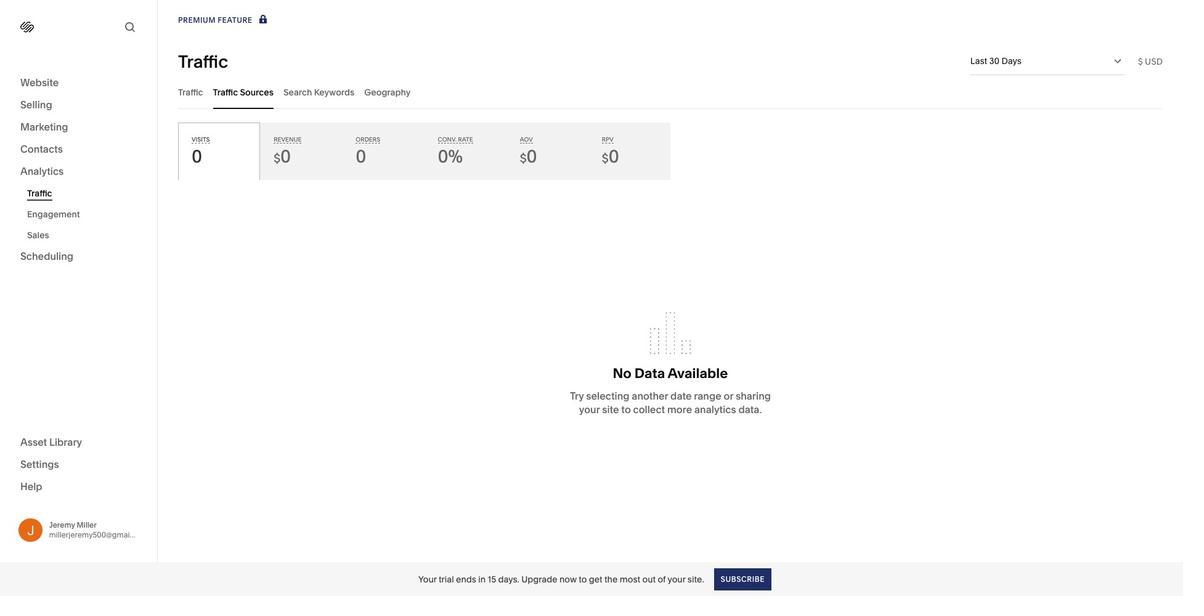 Task type: describe. For each thing, give the bounding box(es) containing it.
another
[[632, 390, 668, 403]]

0 for revenue
[[280, 146, 291, 167]]

sales
[[27, 230, 49, 241]]

data.
[[739, 404, 762, 416]]

upgrade
[[522, 574, 558, 585]]

selecting
[[586, 390, 630, 403]]

engagement link
[[27, 204, 144, 225]]

jeremy
[[49, 521, 75, 530]]

0%
[[438, 146, 463, 167]]

your inside try selecting another date range or sharing your site to collect more analytics data.
[[579, 404, 600, 416]]

subscribe
[[721, 575, 765, 584]]

try selecting another date range or sharing your site to collect more analytics data.
[[570, 390, 771, 416]]

visits 0
[[192, 136, 210, 167]]

0 for aov
[[527, 146, 537, 167]]

engagement
[[27, 209, 80, 220]]

traffic up traffic button
[[178, 51, 228, 72]]

help
[[20, 480, 42, 493]]

1 vertical spatial to
[[579, 574, 587, 585]]

traffic button
[[178, 75, 203, 109]]

date
[[671, 390, 692, 403]]

tab list containing traffic
[[178, 75, 1163, 109]]

data
[[635, 366, 665, 382]]

asset library
[[20, 436, 82, 448]]

no
[[613, 366, 632, 382]]

days
[[1002, 55, 1022, 67]]

now
[[560, 574, 577, 585]]

usd
[[1145, 56, 1163, 67]]

1 horizontal spatial your
[[668, 574, 686, 585]]

asset
[[20, 436, 47, 448]]

website
[[20, 76, 59, 89]]

selling
[[20, 99, 52, 111]]

miller
[[77, 521, 97, 530]]

visits
[[192, 136, 210, 143]]

$ 0 for rpv
[[602, 146, 619, 167]]

last 30 days button
[[971, 47, 1125, 75]]

rpv
[[602, 136, 614, 143]]

conv. rate 0%
[[438, 136, 473, 167]]

available
[[668, 366, 728, 382]]

or
[[724, 390, 734, 403]]

most
[[620, 574, 641, 585]]

of
[[658, 574, 666, 585]]

trial
[[439, 574, 454, 585]]

no data available
[[613, 366, 728, 382]]

geography
[[364, 87, 411, 98]]

revenue
[[274, 136, 302, 143]]

traffic inside button
[[213, 87, 238, 98]]

sharing
[[736, 390, 771, 403]]

contacts link
[[20, 142, 137, 157]]

premium feature button
[[178, 14, 270, 27]]

subscribe button
[[714, 569, 772, 591]]

30
[[990, 55, 1000, 67]]

asset library link
[[20, 435, 137, 450]]

conv.
[[438, 136, 457, 143]]

sales link
[[27, 225, 144, 246]]



Task type: vqa. For each thing, say whether or not it's contained in the screenshot.


Task type: locate. For each thing, give the bounding box(es) containing it.
0 down orders
[[356, 146, 366, 167]]

contacts
[[20, 143, 63, 155]]

marketing
[[20, 121, 68, 133]]

0 down revenue
[[280, 146, 291, 167]]

your
[[419, 574, 437, 585]]

analytics link
[[20, 165, 137, 179]]

3 $ 0 from the left
[[602, 146, 619, 167]]

settings link
[[20, 458, 137, 472]]

in
[[478, 574, 486, 585]]

premium
[[178, 15, 216, 25]]

last
[[971, 55, 988, 67]]

$ 0 for aov
[[520, 146, 537, 167]]

settings
[[20, 458, 59, 471]]

$ for aov
[[520, 152, 527, 166]]

search keywords
[[283, 87, 355, 98]]

2 0 from the left
[[280, 146, 291, 167]]

your right of
[[668, 574, 686, 585]]

to
[[622, 404, 631, 416], [579, 574, 587, 585]]

0 vertical spatial your
[[579, 404, 600, 416]]

to right site
[[622, 404, 631, 416]]

$ down "aov"
[[520, 152, 527, 166]]

feature
[[218, 15, 252, 25]]

aov
[[520, 136, 533, 143]]

1 $ 0 from the left
[[274, 146, 291, 167]]

$ 0 down revenue
[[274, 146, 291, 167]]

more
[[667, 404, 692, 416]]

2 $ 0 from the left
[[520, 146, 537, 167]]

$ for revenue
[[274, 152, 280, 166]]

$ down revenue
[[274, 152, 280, 166]]

scheduling link
[[20, 250, 137, 264]]

marketing link
[[20, 120, 137, 135]]

traffic
[[178, 51, 228, 72], [178, 87, 203, 98], [213, 87, 238, 98], [27, 188, 52, 199]]

$
[[1138, 56, 1143, 67], [274, 152, 280, 166], [520, 152, 527, 166], [602, 152, 609, 166]]

to left get on the bottom of page
[[579, 574, 587, 585]]

to inside try selecting another date range or sharing your site to collect more analytics data.
[[622, 404, 631, 416]]

0 vertical spatial to
[[622, 404, 631, 416]]

last 30 days
[[971, 55, 1022, 67]]

traffic up "visits"
[[178, 87, 203, 98]]

library
[[49, 436, 82, 448]]

tab list
[[178, 75, 1163, 109]]

$ for rpv
[[602, 152, 609, 166]]

traffic down 'analytics'
[[27, 188, 52, 199]]

1 horizontal spatial $ 0
[[520, 146, 537, 167]]

5 0 from the left
[[609, 146, 619, 167]]

millerjeremy500@gmail.com
[[49, 531, 149, 540]]

keywords
[[314, 87, 355, 98]]

jeremy miller millerjeremy500@gmail.com
[[49, 521, 149, 540]]

rate
[[458, 136, 473, 143]]

traffic inside "link"
[[27, 188, 52, 199]]

2 horizontal spatial $ 0
[[602, 146, 619, 167]]

collect
[[633, 404, 665, 416]]

0 for rpv
[[609, 146, 619, 167]]

your trial ends in 15 days. upgrade now to get the most out of your site.
[[419, 574, 704, 585]]

0
[[192, 146, 202, 167], [280, 146, 291, 167], [356, 146, 366, 167], [527, 146, 537, 167], [609, 146, 619, 167]]

selling link
[[20, 98, 137, 113]]

$ 0 down "aov"
[[520, 146, 537, 167]]

website link
[[20, 76, 137, 91]]

0 down "aov"
[[527, 146, 537, 167]]

orders 0
[[356, 136, 380, 167]]

out
[[643, 574, 656, 585]]

site
[[602, 404, 619, 416]]

search
[[283, 87, 312, 98]]

15
[[488, 574, 496, 585]]

your down try on the left bottom of page
[[579, 404, 600, 416]]

$ usd
[[1138, 56, 1163, 67]]

traffic sources button
[[213, 75, 274, 109]]

your
[[579, 404, 600, 416], [668, 574, 686, 585]]

analytics
[[695, 404, 736, 416]]

days.
[[498, 574, 520, 585]]

1 0 from the left
[[192, 146, 202, 167]]

0 inside orders 0
[[356, 146, 366, 167]]

0 down rpv
[[609, 146, 619, 167]]

geography button
[[364, 75, 411, 109]]

1 vertical spatial your
[[668, 574, 686, 585]]

sources
[[240, 87, 274, 98]]

traffic left sources
[[213, 87, 238, 98]]

0 horizontal spatial your
[[579, 404, 600, 416]]

traffic sources
[[213, 87, 274, 98]]

$ 0 for revenue
[[274, 146, 291, 167]]

1 horizontal spatial to
[[622, 404, 631, 416]]

try
[[570, 390, 584, 403]]

the
[[605, 574, 618, 585]]

0 horizontal spatial $ 0
[[274, 146, 291, 167]]

orders
[[356, 136, 380, 143]]

ends
[[456, 574, 476, 585]]

3 0 from the left
[[356, 146, 366, 167]]

scheduling
[[20, 250, 73, 263]]

$ 0 down rpv
[[602, 146, 619, 167]]

$ left usd
[[1138, 56, 1143, 67]]

$ 0
[[274, 146, 291, 167], [520, 146, 537, 167], [602, 146, 619, 167]]

0 down "visits"
[[192, 146, 202, 167]]

traffic link
[[27, 183, 144, 204]]

0 horizontal spatial to
[[579, 574, 587, 585]]

premium feature
[[178, 15, 252, 25]]

help link
[[20, 480, 42, 493]]

site.
[[688, 574, 704, 585]]

analytics
[[20, 165, 64, 178]]

4 0 from the left
[[527, 146, 537, 167]]

range
[[694, 390, 722, 403]]

get
[[589, 574, 603, 585]]

0 inside visits 0
[[192, 146, 202, 167]]

$ down rpv
[[602, 152, 609, 166]]

search keywords button
[[283, 75, 355, 109]]



